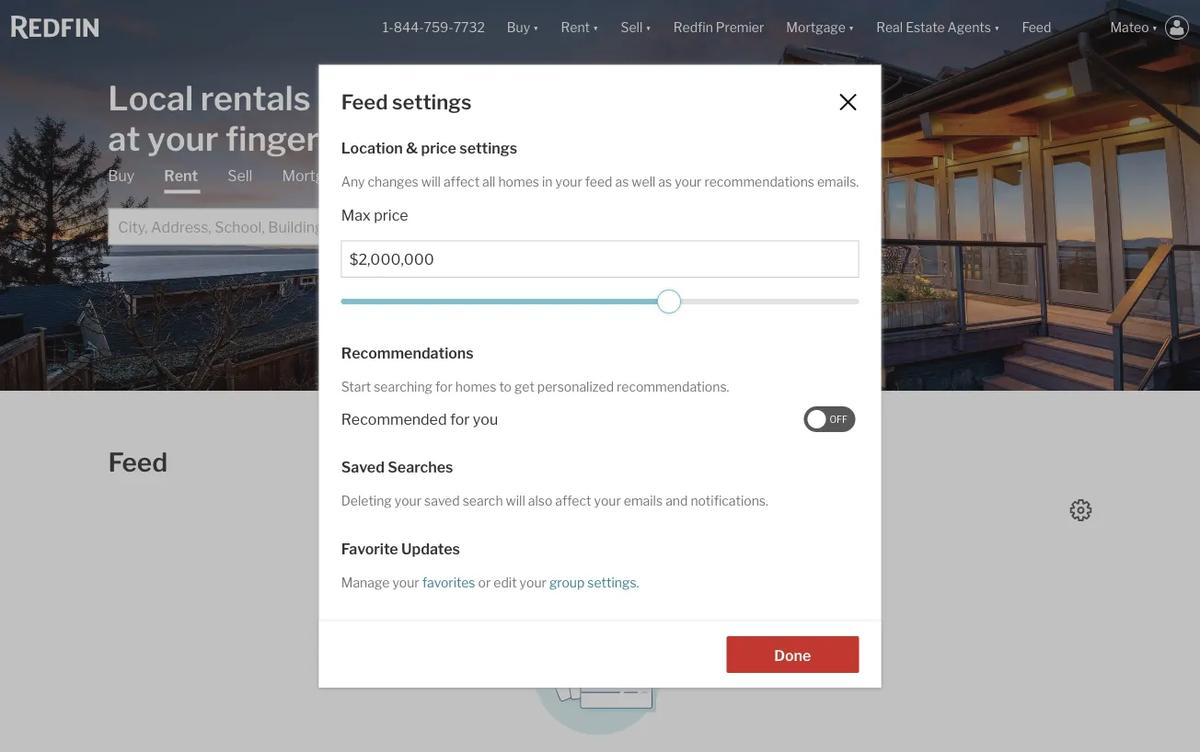 Task type: locate. For each thing, give the bounding box(es) containing it.
searching
[[374, 379, 433, 395]]

&
[[406, 139, 418, 157]]

manage your favorites or edit your group settings.
[[341, 576, 639, 591]]

favorites link
[[419, 576, 478, 591]]

premier
[[716, 20, 764, 35]]

home
[[379, 167, 421, 185]]

will left also
[[506, 494, 525, 509]]

844-
[[394, 20, 424, 35]]

for left you on the left of the page
[[450, 410, 470, 428]]

your
[[147, 118, 219, 159], [556, 174, 583, 190], [675, 174, 702, 190], [395, 494, 422, 509], [594, 494, 621, 509], [392, 576, 419, 591], [520, 576, 547, 591]]

and
[[666, 494, 688, 509]]

1 horizontal spatial as
[[658, 174, 672, 190]]

sell
[[228, 167, 253, 185]]

your down favorite updates at the bottom
[[392, 576, 419, 591]]

will
[[421, 174, 441, 190], [506, 494, 525, 509]]

price down changes
[[374, 207, 408, 225]]

edit
[[494, 576, 517, 591]]

your right edit
[[520, 576, 547, 591]]

1-
[[383, 20, 394, 35]]

1 horizontal spatial affect
[[555, 494, 591, 509]]

0 horizontal spatial feed
[[108, 447, 168, 479]]

manage
[[341, 576, 390, 591]]

to
[[499, 379, 512, 395]]

as left well
[[615, 174, 629, 190]]

feed settings
[[341, 89, 472, 114]]

mortgage
[[282, 167, 350, 185]]

1 horizontal spatial feed
[[341, 89, 388, 114]]

0 horizontal spatial homes
[[455, 379, 496, 395]]

redfin premier
[[674, 20, 764, 35]]

deleting your saved search will also affect your emails and notifications.
[[341, 494, 769, 509]]

tab list containing buy
[[108, 166, 614, 245]]

feed for feed button
[[1022, 20, 1052, 35]]

homes left to
[[455, 379, 496, 395]]

done
[[774, 647, 811, 665]]

notifications.
[[691, 494, 769, 509]]

price right &
[[421, 139, 457, 157]]

0 horizontal spatial will
[[421, 174, 441, 190]]

home estimate
[[379, 167, 485, 185]]

all
[[482, 174, 496, 190]]

feed inside feed button
[[1022, 20, 1052, 35]]

price
[[421, 139, 457, 157], [374, 207, 408, 225]]

searches
[[388, 459, 453, 477]]

as right well
[[658, 174, 672, 190]]

1 horizontal spatial homes
[[498, 174, 539, 190]]

759-
[[424, 20, 453, 35]]

0 vertical spatial feed
[[1022, 20, 1052, 35]]

group
[[549, 576, 585, 591]]

rent link
[[164, 166, 198, 194]]

well
[[632, 174, 656, 190]]

0 horizontal spatial as
[[615, 174, 629, 190]]

0 vertical spatial price
[[421, 139, 457, 157]]

1 horizontal spatial will
[[506, 494, 525, 509]]

0 horizontal spatial price
[[374, 207, 408, 225]]

1 vertical spatial will
[[506, 494, 525, 509]]

your right in
[[556, 174, 583, 190]]

1 vertical spatial feed
[[341, 89, 388, 114]]

affect left all
[[444, 174, 480, 190]]

for
[[435, 379, 453, 395], [450, 410, 470, 428]]

affect
[[444, 174, 480, 190], [555, 494, 591, 509]]

settings up location & price settings
[[392, 89, 472, 114]]

settings
[[392, 89, 472, 114], [460, 139, 517, 157]]

start
[[341, 379, 371, 395]]

affect right also
[[555, 494, 591, 509]]

fingertips
[[225, 118, 379, 159]]

your up rent
[[147, 118, 219, 159]]

as
[[615, 174, 629, 190], [658, 174, 672, 190]]

settings up all
[[460, 139, 517, 157]]

1 vertical spatial homes
[[455, 379, 496, 395]]

favorites
[[422, 576, 475, 591]]

your inside local rentals at your fingertips
[[147, 118, 219, 159]]

location & price settings
[[341, 139, 517, 157]]

recommended
[[341, 410, 447, 428]]

redfin premier button
[[663, 0, 775, 55]]

1 vertical spatial for
[[450, 410, 470, 428]]

0 horizontal spatial affect
[[444, 174, 480, 190]]

recommendations
[[341, 344, 474, 362]]

emails
[[624, 494, 663, 509]]

1 horizontal spatial price
[[421, 139, 457, 157]]

any changes will affect all homes in your feed as well as your recommendations emails.
[[341, 174, 859, 190]]

tab list
[[108, 166, 614, 245]]

feed
[[1022, 20, 1052, 35], [341, 89, 388, 114], [108, 447, 168, 479]]

your left "saved"
[[395, 494, 422, 509]]

max
[[341, 207, 371, 225]]

Max price input text field
[[350, 251, 851, 269]]

done button
[[727, 637, 859, 674]]

2 horizontal spatial feed
[[1022, 20, 1052, 35]]

homes
[[498, 174, 539, 190], [455, 379, 496, 395]]

for up recommended for you
[[435, 379, 453, 395]]

homes left in
[[498, 174, 539, 190]]

will right the home
[[421, 174, 441, 190]]



Task type: describe. For each thing, give the bounding box(es) containing it.
settings.
[[588, 576, 639, 591]]

2 vertical spatial feed
[[108, 447, 168, 479]]

local rentals at your fingertips
[[108, 78, 379, 159]]

estimate
[[424, 167, 485, 185]]

local
[[108, 78, 194, 118]]

saved
[[424, 494, 460, 509]]

1 as from the left
[[615, 174, 629, 190]]

0 vertical spatial settings
[[392, 89, 472, 114]]

or
[[478, 576, 491, 591]]

saved
[[341, 459, 385, 477]]

location
[[341, 139, 403, 157]]

in
[[542, 174, 553, 190]]

mortgage link
[[282, 166, 350, 186]]

0 vertical spatial homes
[[498, 174, 539, 190]]

favorite updates
[[341, 541, 460, 559]]

redfin
[[674, 20, 713, 35]]

sell link
[[228, 166, 253, 186]]

rentals
[[200, 78, 311, 118]]

feed
[[585, 174, 613, 190]]

recommendations.
[[617, 379, 730, 395]]

emails.
[[817, 174, 859, 190]]

2 as from the left
[[658, 174, 672, 190]]

0 vertical spatial affect
[[444, 174, 480, 190]]

buy
[[108, 167, 135, 185]]

deleting
[[341, 494, 392, 509]]

your right well
[[675, 174, 702, 190]]

rent
[[164, 167, 198, 185]]

get
[[515, 379, 535, 395]]

7732
[[453, 20, 485, 35]]

your left emails at the bottom right of page
[[594, 494, 621, 509]]

feed for feed settings
[[341, 89, 388, 114]]

any
[[341, 174, 365, 190]]

1 vertical spatial price
[[374, 207, 408, 225]]

0 vertical spatial will
[[421, 174, 441, 190]]

search
[[463, 494, 503, 509]]

recommendations
[[705, 174, 815, 190]]

start searching for homes to get personalized recommendations.
[[341, 379, 730, 395]]

you
[[473, 410, 498, 428]]

1 vertical spatial affect
[[555, 494, 591, 509]]

also
[[528, 494, 553, 509]]

changes
[[368, 174, 419, 190]]

Max price slider range field
[[341, 290, 859, 314]]

group settings. link
[[547, 576, 639, 591]]

updates
[[401, 541, 460, 559]]

home estimate link
[[379, 166, 485, 186]]

saved searches
[[341, 459, 453, 477]]

feed button
[[1011, 0, 1099, 55]]

1-844-759-7732
[[383, 20, 485, 35]]

at
[[108, 118, 140, 159]]

1 vertical spatial settings
[[460, 139, 517, 157]]

0 vertical spatial for
[[435, 379, 453, 395]]

favorite
[[341, 541, 398, 559]]

1-844-759-7732 link
[[383, 20, 485, 35]]

personalized
[[537, 379, 614, 395]]

buy link
[[108, 166, 135, 186]]

recommended for you
[[341, 410, 498, 428]]

max price
[[341, 207, 408, 225]]



Task type: vqa. For each thing, say whether or not it's contained in the screenshot.
leftmost do
no



